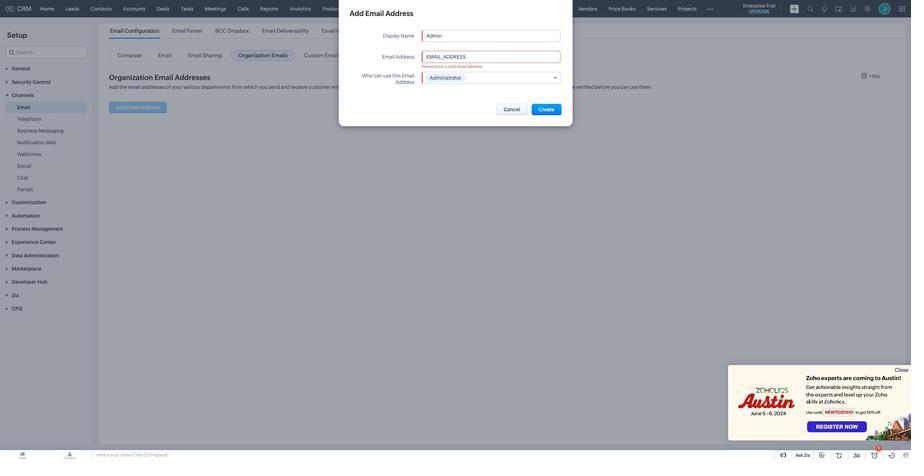 Task type: describe. For each thing, give the bounding box(es) containing it.
search element
[[804, 0, 818, 17]]

contacts image
[[47, 451, 92, 461]]

logo image
[[6, 6, 14, 12]]

signals image
[[823, 6, 828, 12]]

calendar image
[[836, 6, 842, 12]]

search image
[[808, 6, 814, 12]]



Task type: vqa. For each thing, say whether or not it's contained in the screenshot.
Home LINK
no



Task type: locate. For each thing, give the bounding box(es) containing it.
profile image
[[879, 3, 891, 14]]

chats image
[[0, 451, 45, 461]]

None field
[[422, 72, 561, 84]]

None text field
[[422, 30, 561, 42]]

create menu element
[[786, 0, 804, 17]]

create menu image
[[790, 4, 799, 13]]

profile element
[[875, 0, 895, 17]]

region
[[0, 102, 93, 196]]

list
[[104, 23, 428, 38]]

None text field
[[422, 51, 561, 63]]

signals element
[[818, 0, 832, 17]]



